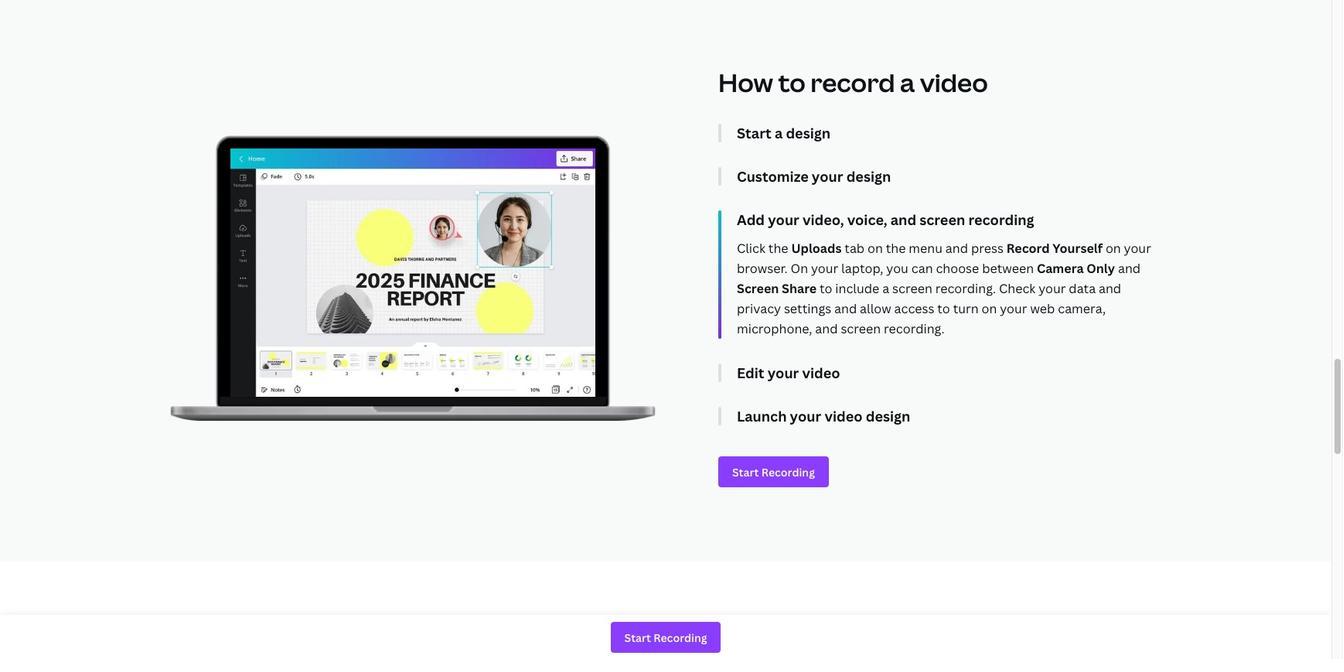 Task type: vqa. For each thing, say whether or not it's contained in the screenshot.
│
no



Task type: describe. For each thing, give the bounding box(es) containing it.
how for how to record a video
[[719, 66, 774, 99]]

launch your video design button
[[737, 407, 1163, 425]]

camera,
[[1058, 300, 1106, 317]]

design for customize your design
[[847, 167, 891, 186]]

to include a screen recording. check your data and privacy settings and allow access to turn on your web camera, microphone, and screen recording.
[[737, 280, 1122, 337]]

on your browser. on your laptop, you can choose between
[[737, 240, 1152, 277]]

to inside how to record a video on mac, desktop, or browser? dropdown button
[[625, 618, 639, 637]]

add
[[737, 210, 765, 229]]

1 vertical spatial screen
[[893, 280, 933, 297]]

settings
[[784, 300, 832, 317]]

2 the from the left
[[886, 240, 906, 257]]

on inside to include a screen recording. check your data and privacy settings and allow access to turn on your web camera, microphone, and screen recording.
[[982, 300, 997, 317]]

web
[[1031, 300, 1055, 317]]

browser?
[[880, 618, 943, 637]]

and up "click the uploads tab on the menu and press record yourself"
[[891, 210, 917, 229]]

add your video, voice, and screen recording button
[[737, 210, 1163, 229]]

your right the edit
[[768, 364, 799, 382]]

customize your design
[[737, 167, 891, 186]]

check
[[999, 280, 1036, 297]]

record for how to record a video on mac, desktop, or browser?
[[643, 618, 688, 637]]

a inside dropdown button
[[691, 618, 699, 637]]

frequently
[[169, 611, 305, 644]]

0 vertical spatial screen
[[920, 210, 966, 229]]

share
[[782, 280, 817, 297]]

your down uploads
[[811, 260, 839, 277]]

video inside dropdown button
[[702, 618, 740, 637]]

1 the from the left
[[769, 240, 789, 257]]

camera
[[1037, 260, 1084, 277]]

add your video, voice, and screen recording
[[737, 210, 1035, 229]]

only
[[1087, 260, 1115, 277]]

access
[[895, 300, 935, 317]]

start
[[737, 124, 772, 142]]

edit
[[737, 364, 765, 382]]

how to record a video
[[719, 66, 988, 99]]

microphone,
[[737, 320, 813, 337]]

how to record a video on mac, desktop, or browser?
[[591, 618, 943, 637]]

voice,
[[848, 210, 888, 229]]

privacy
[[737, 300, 781, 317]]

video,
[[803, 210, 844, 229]]

how for how to record a video on mac, desktop, or browser?
[[591, 618, 622, 637]]

can
[[912, 260, 933, 277]]

include
[[836, 280, 880, 297]]

2 vertical spatial design
[[866, 407, 911, 425]]

launch
[[737, 407, 787, 425]]

on
[[791, 260, 808, 277]]

or
[[862, 618, 877, 637]]

on inside dropdown button
[[744, 618, 761, 637]]

mac,
[[764, 618, 797, 637]]

uploads
[[792, 240, 842, 257]]

design for start a design
[[786, 124, 831, 142]]



Task type: locate. For each thing, give the bounding box(es) containing it.
and down settings at top
[[816, 320, 838, 337]]

on up only
[[1106, 240, 1121, 257]]

choose
[[936, 260, 979, 277]]

click the uploads tab on the menu and press record yourself
[[737, 240, 1103, 257]]

0 vertical spatial how
[[719, 66, 774, 99]]

video up start a design dropdown button
[[920, 66, 988, 99]]

click
[[737, 240, 766, 257]]

video
[[920, 66, 988, 99], [803, 364, 841, 382], [825, 407, 863, 425], [702, 618, 740, 637]]

tab
[[845, 240, 865, 257]]

to
[[779, 66, 806, 99], [820, 280, 833, 297], [938, 300, 950, 317], [625, 618, 639, 637]]

laptop,
[[842, 260, 884, 277]]

0 horizontal spatial how
[[591, 618, 622, 637]]

start a design
[[737, 124, 831, 142]]

desktop,
[[800, 618, 859, 637]]

on inside on your browser. on your laptop, you can choose between
[[1106, 240, 1121, 257]]

video down edit your video on the bottom of page
[[825, 407, 863, 425]]

recording. down access
[[884, 320, 945, 337]]

the up browser.
[[769, 240, 789, 257]]

questions
[[169, 644, 294, 659]]

you
[[887, 260, 909, 277]]

recording.
[[936, 280, 996, 297], [884, 320, 945, 337]]

record
[[811, 66, 895, 99], [643, 618, 688, 637]]

on right turn
[[982, 300, 997, 317]]

your down the camera
[[1039, 280, 1066, 297]]

your down check
[[1000, 300, 1028, 317]]

how to record yourself image
[[230, 148, 596, 397]]

and
[[891, 210, 917, 229], [946, 240, 968, 257], [1118, 260, 1141, 277], [1099, 280, 1122, 297], [835, 300, 857, 317], [816, 320, 838, 337]]

record inside how to record a video on mac, desktop, or browser? dropdown button
[[643, 618, 688, 637]]

1 horizontal spatial the
[[886, 240, 906, 257]]

between
[[982, 260, 1034, 277]]

your right yourself
[[1124, 240, 1152, 257]]

press
[[971, 240, 1004, 257]]

asked
[[310, 611, 385, 644]]

customize
[[737, 167, 809, 186]]

your
[[812, 167, 844, 186], [768, 210, 800, 229], [1124, 240, 1152, 257], [811, 260, 839, 277], [1039, 280, 1066, 297], [1000, 300, 1028, 317], [768, 364, 799, 382], [790, 407, 822, 425]]

screen
[[737, 280, 779, 297]]

your up video,
[[812, 167, 844, 186]]

yourself
[[1053, 240, 1103, 257]]

design down edit your video dropdown button
[[866, 407, 911, 425]]

edit your video
[[737, 364, 841, 382]]

1 vertical spatial record
[[643, 618, 688, 637]]

how inside dropdown button
[[591, 618, 622, 637]]

0 vertical spatial record
[[811, 66, 895, 99]]

the up you
[[886, 240, 906, 257]]

record
[[1007, 240, 1050, 257]]

and down include
[[835, 300, 857, 317]]

recording. up turn
[[936, 280, 996, 297]]

0 vertical spatial design
[[786, 124, 831, 142]]

your right add
[[768, 210, 800, 229]]

turn
[[953, 300, 979, 317]]

how to record a video on mac, desktop, or browser? button
[[591, 599, 1163, 655]]

how
[[719, 66, 774, 99], [591, 618, 622, 637]]

a
[[900, 66, 915, 99], [775, 124, 783, 142], [883, 280, 890, 297], [691, 618, 699, 637]]

a inside to include a screen recording. check your data and privacy settings and allow access to turn on your web camera, microphone, and screen recording.
[[883, 280, 890, 297]]

browser.
[[737, 260, 788, 277]]

1 vertical spatial recording.
[[884, 320, 945, 337]]

and down only
[[1099, 280, 1122, 297]]

on
[[868, 240, 883, 257], [1106, 240, 1121, 257], [982, 300, 997, 317], [744, 618, 761, 637]]

start a design button
[[737, 124, 1163, 142]]

frequently asked questions
[[169, 611, 385, 659]]

1 horizontal spatial record
[[811, 66, 895, 99]]

1 vertical spatial how
[[591, 618, 622, 637]]

screen
[[920, 210, 966, 229], [893, 280, 933, 297], [841, 320, 881, 337]]

the
[[769, 240, 789, 257], [886, 240, 906, 257]]

customize your design button
[[737, 167, 1163, 186]]

design
[[786, 124, 831, 142], [847, 167, 891, 186], [866, 407, 911, 425]]

1 horizontal spatial how
[[719, 66, 774, 99]]

0 horizontal spatial the
[[769, 240, 789, 257]]

screen up menu
[[920, 210, 966, 229]]

design up customize your design
[[786, 124, 831, 142]]

allow
[[860, 300, 892, 317]]

recording
[[969, 210, 1035, 229]]

design up voice, on the right top
[[847, 167, 891, 186]]

on right the tab
[[868, 240, 883, 257]]

screen up access
[[893, 280, 933, 297]]

screen down allow
[[841, 320, 881, 337]]

record for how to record a video
[[811, 66, 895, 99]]

on left mac,
[[744, 618, 761, 637]]

video up the launch your video design
[[803, 364, 841, 382]]

launch your video design
[[737, 407, 911, 425]]

camera only and screen share
[[737, 260, 1141, 297]]

video left mac,
[[702, 618, 740, 637]]

edit your video button
[[737, 364, 1163, 382]]

and up choose
[[946, 240, 968, 257]]

data
[[1069, 280, 1096, 297]]

and inside camera only and screen share
[[1118, 260, 1141, 277]]

2 vertical spatial screen
[[841, 320, 881, 337]]

0 horizontal spatial record
[[643, 618, 688, 637]]

menu
[[909, 240, 943, 257]]

0 vertical spatial recording.
[[936, 280, 996, 297]]

1 vertical spatial design
[[847, 167, 891, 186]]

and right only
[[1118, 260, 1141, 277]]

your right launch
[[790, 407, 822, 425]]



